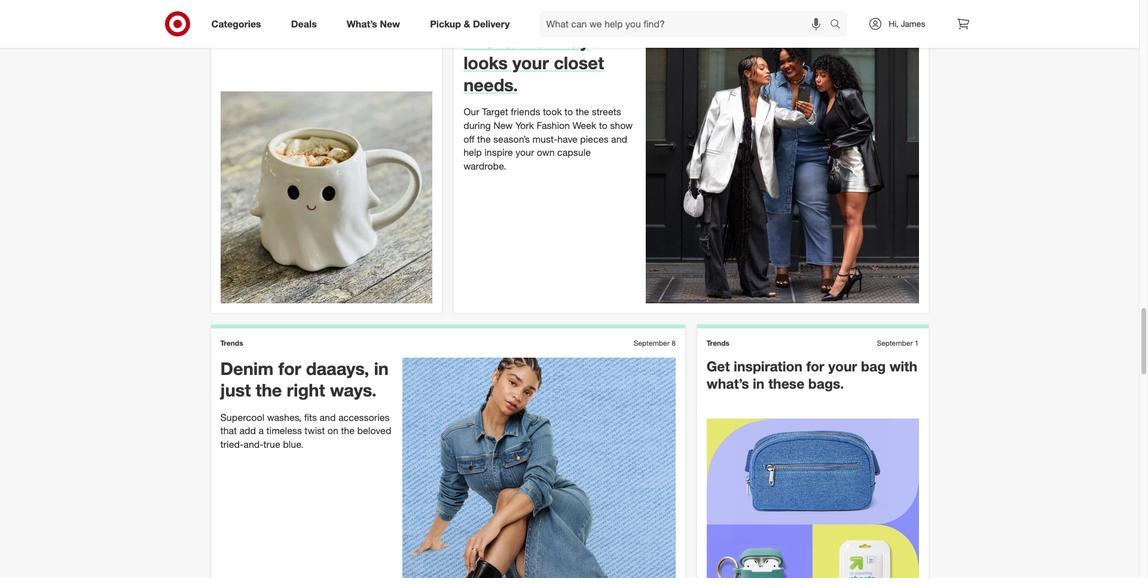 Task type: describe. For each thing, give the bounding box(es) containing it.
the inside supercool washes, fits and accessories that add a timeless twist on the beloved tried-and-true blue.
[[341, 425, 355, 437]]

fall
[[499, 31, 524, 52]]

week
[[573, 119, 596, 131]]

supercool washes, fits and accessories that add a timeless twist on the beloved tried-and-true blue.
[[220, 412, 391, 451]]

capsule
[[557, 147, 591, 159]]

right
[[287, 380, 325, 401]]

get inspiration for your bag ﻿﻿with what's in these bags.
[[707, 358, 917, 392]]

wardrobe.
[[464, 160, 506, 172]]

off
[[464, 133, 475, 145]]

the right off
[[477, 133, 491, 145]]

show
[[610, 119, 633, 131]]

september 9
[[877, 11, 919, 20]]

categories link
[[201, 11, 276, 37]]

top
[[249, 31, 272, 47]]

denim for daaays, in just the right ways.
[[220, 358, 389, 401]]

9
[[915, 11, 919, 20]]

september 8
[[634, 339, 676, 348]]

daaays,
[[306, 358, 369, 380]]

needs.
[[464, 74, 518, 95]]

trends for september 9
[[464, 11, 486, 20]]

the up week
[[576, 106, 589, 118]]

your inside our target friends took to the streets during new york fashion week to show off the season's must-have pieces and help inspire your own capsule wardrobe.
[[516, 147, 534, 159]]

fashion
[[537, 119, 570, 131]]

0 vertical spatial new
[[380, 18, 400, 30]]

what's new
[[347, 18, 400, 30]]

search button
[[825, 11, 854, 39]]

runway
[[529, 31, 589, 52]]

inspire
[[485, 147, 513, 159]]

inspiration
[[734, 358, 803, 375]]

pickup & delivery link
[[420, 11, 525, 37]]

denim for daaays, in just the right ways. image
[[403, 358, 676, 579]]

bags.
[[808, 375, 844, 392]]

help
[[464, 147, 482, 159]]

september for september 25
[[387, 11, 423, 20]]

25
[[424, 11, 432, 20]]

accessories
[[338, 412, 390, 424]]

true
[[263, 439, 280, 451]]

﻿﻿with
[[890, 358, 917, 375]]

have
[[558, 133, 578, 145]]

in inside the get inspiration for your bag ﻿﻿with what's in these bags.
[[753, 375, 765, 392]]

friends
[[511, 106, 540, 118]]

in inside denim for daaays, in just the right ways.
[[374, 358, 389, 380]]

september for september 1
[[877, 339, 913, 348]]

the for the fall runway looks your closet needs.
[[464, 31, 494, 52]]

what's
[[707, 375, 749, 392]]

what's
[[347, 18, 377, 30]]

ways.
[[330, 380, 377, 401]]

trends for september 1
[[707, 339, 730, 348]]

trends for september 8
[[220, 339, 243, 348]]

and-
[[244, 439, 263, 451]]

pickup & delivery
[[430, 18, 510, 30]]

a
[[259, 425, 264, 437]]

the inside denim for daaays, in just the right ways.
[[256, 380, 282, 401]]

trends for september 25
[[220, 11, 243, 20]]

the top 10 most-shared finds image
[[220, 92, 432, 304]]

your inside the get inspiration for your bag ﻿﻿with what's in these bags.
[[828, 358, 857, 375]]

most-
[[295, 31, 333, 47]]



Task type: vqa. For each thing, say whether or not it's contained in the screenshot.
your inside Our Target friends took to the streets during New York Fashion Week to show off the season's must-have pieces and help inspire your own capsule wardrobe.
yes



Task type: locate. For each thing, give the bounding box(es) containing it.
that
[[220, 425, 237, 437]]

0 horizontal spatial new
[[380, 18, 400, 30]]

10
[[276, 31, 291, 47]]

0 vertical spatial and
[[611, 133, 627, 145]]

supercool
[[220, 412, 264, 424]]

the top 10 most-shared finds
[[220, 31, 414, 47]]

0 horizontal spatial in
[[374, 358, 389, 380]]

0 vertical spatial your
[[513, 52, 549, 74]]

0 horizontal spatial for
[[278, 358, 301, 380]]

for
[[278, 358, 301, 380], [806, 358, 825, 375]]

september for september 9
[[877, 11, 913, 20]]

twist
[[305, 425, 325, 437]]

finds
[[382, 31, 414, 47]]

1 horizontal spatial the
[[464, 31, 494, 52]]

the down denim
[[256, 380, 282, 401]]

closet
[[554, 52, 604, 74]]

hi, james
[[889, 19, 925, 29]]

0 vertical spatial to
[[565, 106, 573, 118]]

our
[[464, 106, 479, 118]]

for up right at the left bottom of page
[[278, 358, 301, 380]]

and down show
[[611, 133, 627, 145]]

1
[[915, 339, 919, 348]]

search
[[825, 19, 854, 31]]

1 horizontal spatial for
[[806, 358, 825, 375]]

new down target
[[494, 119, 513, 131]]

What can we help you find? suggestions appear below search field
[[539, 11, 833, 37]]

hi,
[[889, 19, 899, 29]]

september 25
[[387, 11, 432, 20]]

add
[[240, 425, 256, 437]]

streets
[[592, 106, 621, 118]]

these
[[768, 375, 805, 392]]

1 vertical spatial and
[[320, 412, 336, 424]]

get
[[707, 358, 730, 375]]

1 horizontal spatial in
[[753, 375, 765, 392]]

in down inspiration in the right of the page
[[753, 375, 765, 392]]

beloved
[[357, 425, 391, 437]]

2 for from the left
[[806, 358, 825, 375]]

during
[[464, 119, 491, 131]]

categories
[[211, 18, 261, 30]]

2 the from the left
[[464, 31, 494, 52]]

new up 'finds'
[[380, 18, 400, 30]]

your down the fall
[[513, 52, 549, 74]]

september
[[387, 11, 423, 20], [877, 11, 913, 20], [634, 339, 670, 348], [877, 339, 913, 348]]

york
[[515, 119, 534, 131]]

your
[[513, 52, 549, 74], [516, 147, 534, 159], [828, 358, 857, 375]]

looks
[[464, 52, 508, 74]]

the inside the fall runway looks your closet needs.
[[464, 31, 494, 52]]

pieces
[[580, 133, 609, 145]]

the fall runway looks your closet needs.
[[464, 31, 604, 95]]

&
[[464, 18, 470, 30]]

washes,
[[267, 412, 302, 424]]

to
[[565, 106, 573, 118], [599, 119, 608, 131]]

the fall runway looks your closet needs. image
[[646, 31, 919, 304]]

2 vertical spatial your
[[828, 358, 857, 375]]

the for the top 10 most-shared finds
[[220, 31, 245, 47]]

1 horizontal spatial to
[[599, 119, 608, 131]]

1 horizontal spatial and
[[611, 133, 627, 145]]

in up ways.
[[374, 358, 389, 380]]

september 1
[[877, 339, 919, 348]]

blue.
[[283, 439, 304, 451]]

on
[[328, 425, 338, 437]]

deals
[[291, 18, 317, 30]]

delivery
[[473, 18, 510, 30]]

0 horizontal spatial and
[[320, 412, 336, 424]]

fits
[[304, 412, 317, 424]]

september up 'finds'
[[387, 11, 423, 20]]

what's new link
[[337, 11, 415, 37]]

and
[[611, 133, 627, 145], [320, 412, 336, 424]]

took
[[543, 106, 562, 118]]

8
[[672, 339, 676, 348]]

new
[[380, 18, 400, 30], [494, 119, 513, 131]]

for up bags.
[[806, 358, 825, 375]]

tried-
[[220, 439, 244, 451]]

1 vertical spatial new
[[494, 119, 513, 131]]

pickup
[[430, 18, 461, 30]]

just
[[220, 380, 251, 401]]

1 the from the left
[[220, 31, 245, 47]]

trends
[[220, 11, 243, 20], [464, 11, 486, 20], [220, 339, 243, 348], [707, 339, 730, 348]]

shared
[[333, 31, 378, 47]]

denim
[[220, 358, 274, 380]]

september left 1
[[877, 339, 913, 348]]

and inside our target friends took to the streets during new york fashion week to show off the season's must-have pieces and help inspire your own capsule wardrobe.
[[611, 133, 627, 145]]

our target friends took to the streets during new york fashion week to show off the season's must-have pieces and help inspire your own capsule wardrobe.
[[464, 106, 633, 172]]

september left '9'
[[877, 11, 913, 20]]

james
[[901, 19, 925, 29]]

the
[[220, 31, 245, 47], [464, 31, 494, 52]]

september left 8
[[634, 339, 670, 348]]

1 for from the left
[[278, 358, 301, 380]]

the right "on"
[[341, 425, 355, 437]]

and up "on"
[[320, 412, 336, 424]]

to right took
[[565, 106, 573, 118]]

new inside our target friends took to the streets during new york fashion week to show off the season's must-have pieces and help inspire your own capsule wardrobe.
[[494, 119, 513, 131]]

get inspiration for your bag ﻿﻿with what's in these bags. image
[[707, 419, 919, 579]]

the down categories
[[220, 31, 245, 47]]

for inside denim for daaays, in just the right ways.
[[278, 358, 301, 380]]

the down pickup & delivery
[[464, 31, 494, 52]]

deals link
[[281, 11, 332, 37]]

1 horizontal spatial new
[[494, 119, 513, 131]]

to down streets
[[599, 119, 608, 131]]

in
[[374, 358, 389, 380], [753, 375, 765, 392]]

bag
[[861, 358, 886, 375]]

your inside the fall runway looks your closet needs.
[[513, 52, 549, 74]]

season's
[[493, 133, 530, 145]]

1 vertical spatial to
[[599, 119, 608, 131]]

your down season's
[[516, 147, 534, 159]]

1 vertical spatial your
[[516, 147, 534, 159]]

0 horizontal spatial the
[[220, 31, 245, 47]]

your up bags.
[[828, 358, 857, 375]]

target
[[482, 106, 508, 118]]

timeless
[[266, 425, 302, 437]]

own
[[537, 147, 555, 159]]

the
[[576, 106, 589, 118], [477, 133, 491, 145], [256, 380, 282, 401], [341, 425, 355, 437]]

september for september 8
[[634, 339, 670, 348]]

must-
[[533, 133, 558, 145]]

0 horizontal spatial to
[[565, 106, 573, 118]]

for inside the get inspiration for your bag ﻿﻿with what's in these bags.
[[806, 358, 825, 375]]

and inside supercool washes, fits and accessories that add a timeless twist on the beloved tried-and-true blue.
[[320, 412, 336, 424]]



